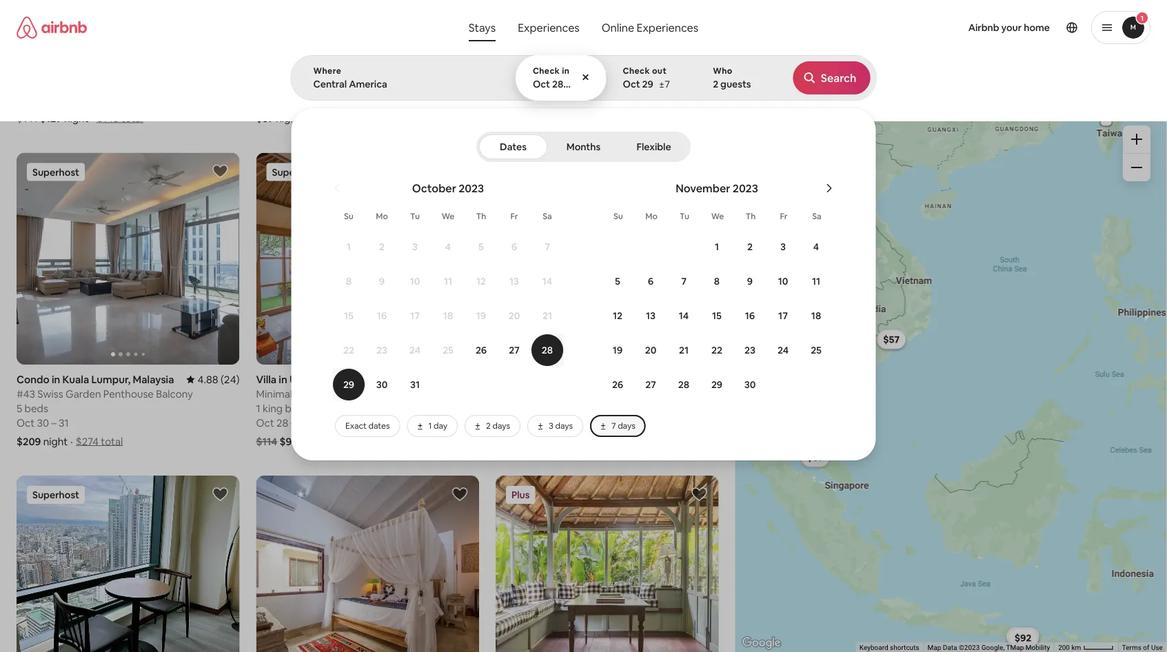 Task type: describe. For each thing, give the bounding box(es) containing it.
$519 total button
[[579, 112, 625, 125]]

(124)
[[694, 373, 719, 386]]

4 button for october 2023
[[432, 230, 465, 263]]

2 23 button from the left
[[734, 334, 767, 367]]

28 left (124)
[[678, 378, 690, 391]]

27 for 27 button to the left
[[509, 344, 520, 356]]

2 11 from the left
[[812, 275, 820, 287]]

rooms
[[327, 88, 352, 99]]

2 17 button from the left
[[767, 299, 800, 332]]

$96 button
[[1009, 627, 1038, 647]]

4 for november 2023
[[813, 241, 819, 253]]

check for 29
[[623, 65, 650, 76]]

0 vertical spatial 13
[[510, 275, 519, 287]]

#43
[[17, 387, 35, 401]]

keyboard shortcuts
[[860, 644, 919, 652]]

1 horizontal spatial 28 button
[[667, 368, 700, 401]]

0 vertical spatial 14 button
[[531, 265, 564, 298]]

where
[[313, 65, 341, 76]]

1 tu from the left
[[410, 211, 420, 222]]

who 2 guests
[[713, 65, 751, 90]]

1 vertical spatial 14 button
[[667, 299, 700, 332]]

14 beds oct 28 – 29 $735 $414 night · $519 total
[[496, 79, 625, 125]]

night left $145
[[64, 112, 89, 125]]

october
[[412, 181, 456, 195]]

2 days
[[486, 421, 510, 431]]

penthouse
[[103, 387, 154, 401]]

flexible
[[637, 141, 671, 153]]

beds inside 2 queen beds oct 31 – nov 1 $57 night ·
[[297, 79, 320, 92]]

4 button for november 2023
[[800, 230, 833, 263]]

2 fr from the left
[[780, 211, 788, 222]]

2 16 from the left
[[745, 310, 755, 322]]

15 for 1st 15 button from right
[[712, 310, 722, 322]]

28 up joglo
[[542, 344, 553, 356]]

add to wishlist: villa in ubud, indonesia image
[[452, 486, 468, 503]]

8 for 2nd 8 button from left
[[714, 275, 720, 287]]

19 for 19 button to the top
[[476, 310, 486, 322]]

night inside 2 queen beds oct 31 – nov 1 $57 night ·
[[276, 112, 300, 125]]

1 vertical spatial 7 button
[[667, 265, 700, 298]]

29 right "4.87"
[[711, 378, 723, 391]]

eco-
[[567, 387, 589, 401]]

total inside the condo in kuala lumpur, malaysia #43 swiss garden penthouse balcony 5 beds oct 30 – 31 $209 night · $274 total
[[101, 435, 123, 448]]

iconic cities
[[374, 88, 420, 99]]

mobility
[[1026, 644, 1050, 652]]

night inside 14 beds oct 28 – 29 $735 $414 night · $519 total
[[546, 112, 571, 125]]

0 vertical spatial 5 button
[[465, 230, 498, 263]]

0 vertical spatial $127
[[40, 112, 62, 125]]

$274
[[76, 435, 99, 448]]

online experiences link
[[591, 14, 710, 41]]

1 16 button from the left
[[365, 299, 398, 332]]

1 horizontal spatial 5 button
[[601, 265, 634, 298]]

$25 button
[[877, 330, 907, 349]]

28 inside villa in ubud, indonesia minimalist 1 br villa in ubud with private pool 1 king bed oct 28 – 30
[[277, 416, 288, 430]]

±7 for oct 29
[[659, 78, 670, 90]]

12 for bottom 12 button
[[613, 310, 623, 322]]

ubud
[[358, 387, 384, 401]]

19 for 19 button to the bottom
[[613, 344, 623, 356]]

day
[[434, 421, 448, 431]]

29 inside 14 beds oct 28 – 29 $735 $414 night · $519 total
[[538, 93, 549, 107]]

$25
[[884, 333, 900, 345]]

terms of use
[[1122, 644, 1163, 652]]

2 23 from the left
[[745, 344, 756, 356]]

condo in kuala lumpur, malaysia #43 swiss garden penthouse balcony 5 beds oct 30 – 31 $209 night · $274 total
[[17, 373, 193, 448]]

1 button
[[1091, 11, 1151, 44]]

0 vertical spatial 13 button
[[498, 265, 531, 298]]

0 vertical spatial 6
[[511, 241, 517, 253]]

2 mo from the left
[[645, 211, 658, 222]]

2 button for october 2023
[[365, 230, 398, 263]]

1 11 button from the left
[[432, 265, 465, 298]]

flexible button
[[620, 134, 688, 159]]

zoom in image
[[1131, 134, 1142, 145]]

$375 total button
[[553, 435, 601, 448]]

night inside treehouse in ubud, indonesia the rice joglo eco-stay - treehouse 5 beds nov 1 – 3 $188 night · $375 total
[[521, 435, 545, 448]]

guests
[[721, 78, 751, 90]]

oct inside the condo in kuala lumpur, malaysia #43 swiss garden penthouse balcony 5 beds oct 30 – 31 $209 night · $274 total
[[17, 416, 35, 430]]

2 25 button from the left
[[800, 334, 833, 367]]

airbnb
[[968, 21, 999, 34]]

– inside villa in ubud, indonesia minimalist 1 br villa in ubud with private pool 1 king bed oct 28 – 30
[[291, 416, 296, 430]]

31 button
[[398, 368, 432, 401]]

· inside the condo in kuala lumpur, malaysia #43 swiss garden penthouse balcony 5 beds oct 30 – 31 $209 night · $274 total
[[71, 435, 73, 448]]

use
[[1151, 644, 1163, 652]]

4.91
[[437, 50, 458, 63]]

±7 for oct 28
[[569, 78, 580, 90]]

online experiences
[[602, 20, 699, 34]]

1 horizontal spatial 13
[[646, 310, 656, 322]]

google,
[[982, 644, 1005, 652]]

14 for the topmost 14 "button"
[[542, 275, 552, 287]]

$127 button
[[1007, 627, 1040, 647]]

1 11 from the left
[[444, 275, 452, 287]]

200 km button
[[1054, 643, 1118, 652]]

in for treehouse in ubud, indonesia the rice joglo eco-stay - treehouse 5 beds nov 1 – 3 $188 night · $375 total
[[549, 373, 558, 386]]

1 fr from the left
[[511, 211, 518, 222]]

months
[[567, 141, 601, 153]]

2 22 button from the left
[[700, 334, 734, 367]]

stay
[[589, 387, 609, 401]]

experiences inside experiences button
[[518, 20, 580, 34]]

28 inside 14 beds oct 28 – 29 $735 $414 night · $519 total
[[516, 93, 528, 107]]

kuala
[[62, 373, 89, 386]]

3 down october
[[412, 241, 418, 253]]

ampang,
[[529, 50, 574, 63]]

1 horizontal spatial 13 button
[[634, 299, 667, 332]]

– inside 2 queen beds oct 31 – nov 1 $57 night ·
[[289, 93, 294, 107]]

1 vertical spatial 6 button
[[634, 265, 667, 298]]

4.88 out of 5 average rating,  24 reviews image
[[186, 373, 240, 386]]

1 15 button from the left
[[332, 299, 365, 332]]

villa in ampang, malaysia
[[496, 50, 617, 63]]

– inside the condo in kuala lumpur, malaysia #43 swiss garden penthouse balcony 5 beds oct 30 – 31 $209 night · $274 total
[[51, 416, 56, 430]]

0 horizontal spatial 6 button
[[498, 230, 531, 263]]

3 days
[[549, 421, 573, 431]]

10 for first '10' button from right
[[778, 275, 788, 287]]

1 vertical spatial 27 button
[[634, 368, 667, 401]]

add to wishlist: condo in kuala lumpur, malaysia image
[[212, 163, 229, 180]]

king
[[263, 402, 283, 415]]

apartment in quận 4, vietnam
[[256, 50, 404, 63]]

1 horizontal spatial 26 button
[[601, 368, 634, 401]]

tiny
[[685, 88, 701, 99]]

1 23 button from the left
[[365, 334, 398, 367]]

3 button for october 2023
[[398, 230, 432, 263]]

beds inside treehouse in ubud, indonesia the rice joglo eco-stay - treehouse 5 beds nov 1 – 3 $188 night · $375 total
[[504, 402, 527, 415]]

1 mo from the left
[[376, 211, 388, 222]]

0 vertical spatial 20 button
[[498, 299, 531, 332]]

night inside the condo in kuala lumpur, malaysia #43 swiss garden penthouse balcony 5 beds oct 30 – 31 $209 night · $274 total
[[43, 435, 68, 448]]

0 vertical spatial treehouse
[[496, 373, 547, 386]]

2 8 button from the left
[[700, 265, 734, 298]]

vietnam
[[363, 50, 404, 63]]

group containing iconic cities
[[0, 55, 914, 109]]

1 vertical spatial treehouse
[[618, 387, 668, 401]]

0 horizontal spatial 26 button
[[465, 334, 498, 367]]

31 inside 'button'
[[410, 378, 420, 391]]

0 vertical spatial 7 button
[[531, 230, 564, 263]]

0 horizontal spatial 12 button
[[465, 265, 498, 298]]

14 for bottommost 14 "button"
[[679, 310, 689, 322]]

$37 button
[[801, 448, 830, 467]]

5.0 (4)
[[689, 50, 719, 63]]

4.88 (24)
[[198, 373, 240, 386]]

stays button
[[458, 14, 507, 41]]

private rooms
[[298, 88, 352, 99]]

1 inside 1 dropdown button
[[1141, 13, 1144, 22]]

ubud, for joglo
[[560, 373, 589, 386]]

1 10 button from the left
[[398, 265, 432, 298]]

online
[[602, 20, 634, 34]]

5.0
[[689, 50, 704, 63]]

17 for second "17" button
[[778, 310, 788, 322]]

29 left ubud
[[343, 378, 354, 391]]

your
[[1001, 21, 1022, 34]]

0 horizontal spatial 27 button
[[498, 334, 531, 367]]

private
[[409, 387, 442, 401]]

with
[[386, 387, 407, 401]]

1 8 button from the left
[[332, 265, 365, 298]]

1 horizontal spatial 26
[[612, 378, 623, 391]]

$208 total button
[[331, 435, 380, 448]]

keyboard shortcuts button
[[860, 643, 919, 652]]

1 22 button from the left
[[332, 334, 365, 367]]

1 day
[[428, 421, 448, 431]]

7 for the top 7 button
[[545, 241, 550, 253]]

0 vertical spatial 19 button
[[465, 299, 498, 332]]

in for condo in kuala lumpur, malaysia #43 swiss garden penthouse balcony 5 beds oct 30 – 31 $209 night · $274 total
[[52, 373, 60, 386]]

check out oct 29 ±7
[[623, 65, 670, 90]]

in for villa in ubud, indonesia minimalist 1 br villa in ubud with private pool 1 king bed oct 28 – 30
[[279, 373, 287, 386]]

experiences button
[[507, 14, 591, 41]]

1 vertical spatial 20
[[645, 344, 657, 356]]

28 inside check in oct 28 ±7
[[552, 78, 563, 90]]

national parks
[[818, 88, 874, 99]]

$414
[[521, 112, 544, 125]]

2 su from the left
[[614, 211, 623, 222]]

0 horizontal spatial 21
[[543, 310, 552, 322]]

1 vertical spatial 12 button
[[601, 299, 634, 332]]

0 horizontal spatial 20
[[509, 310, 520, 322]]

condo
[[17, 373, 49, 386]]

$115
[[1014, 631, 1033, 644]]

2 th from the left
[[746, 211, 756, 222]]

$274 total button
[[76, 435, 123, 448]]

4.87 out of 5 average rating,  124 reviews image
[[660, 373, 719, 386]]

1 16 from the left
[[377, 310, 387, 322]]

0 horizontal spatial 28 button
[[531, 334, 564, 367]]

stays
[[469, 20, 496, 34]]

$42 button
[[1009, 627, 1038, 647]]

10 for 2nd '10' button from right
[[410, 275, 420, 287]]

$141
[[17, 112, 38, 125]]

1 horizontal spatial 20 button
[[634, 334, 667, 367]]

1 th from the left
[[476, 211, 486, 222]]

oct inside check out oct 29 ±7
[[623, 78, 640, 90]]

2 30 button from the left
[[734, 368, 767, 401]]

cities
[[399, 88, 420, 99]]

1 9 button from the left
[[365, 265, 398, 298]]

2 vertical spatial 7
[[612, 421, 616, 431]]

2 queen beds oct 31 – nov 1 $57 night ·
[[256, 79, 322, 125]]

1 vertical spatial 6
[[648, 275, 654, 287]]

cabins
[[509, 88, 535, 99]]

0 vertical spatial 21 button
[[531, 299, 564, 332]]

· inside treehouse in ubud, indonesia the rice joglo eco-stay - treehouse 5 beds nov 1 – 3 $188 night · $375 total
[[548, 435, 551, 448]]

(4)
[[706, 50, 719, 63]]

bed
[[285, 402, 304, 415]]

31 inside 2 queen beds oct 31 – nov 1 $57 night ·
[[277, 93, 287, 107]]

$37
[[807, 451, 824, 464]]

1 vertical spatial 19 button
[[601, 334, 634, 367]]

2 9 from the left
[[747, 275, 753, 287]]

30 inside the condo in kuala lumpur, malaysia #43 swiss garden penthouse balcony 5 beds oct 30 – 31 $209 night · $274 total
[[37, 416, 49, 430]]

22 for 2nd 22 button from the right
[[343, 344, 354, 356]]

$519
[[579, 112, 601, 125]]

1 inside 2 queen beds oct 31 – nov 1 $57 night ·
[[317, 93, 322, 107]]

2023 for november 2023
[[733, 181, 758, 195]]

dates button
[[479, 134, 547, 159]]

apartment
[[256, 50, 310, 63]]

· inside 14 beds oct 28 – 29 $735 $414 night · $519 total
[[574, 112, 576, 125]]

4 for october 2023
[[445, 241, 451, 253]]

2 tu from the left
[[680, 211, 689, 222]]

private
[[298, 88, 325, 99]]



Task type: vqa. For each thing, say whether or not it's contained in the screenshot.
leftmost sa
yes



Task type: locate. For each thing, give the bounding box(es) containing it.
25 button down $4,699 button
[[800, 334, 833, 367]]

24 button up 31 'button'
[[398, 334, 432, 367]]

$141 $127 night · $145 total
[[17, 112, 143, 125]]

2 10 button from the left
[[767, 265, 800, 298]]

2023 right november
[[733, 181, 758, 195]]

0 horizontal spatial 25
[[443, 344, 454, 356]]

14
[[496, 79, 506, 92], [542, 275, 552, 287], [679, 310, 689, 322]]

0 horizontal spatial fr
[[511, 211, 518, 222]]

30 button right (124)
[[734, 368, 767, 401]]

calendar application
[[307, 166, 1167, 437]]

±7 down out
[[659, 78, 670, 90]]

2 4 from the left
[[813, 241, 819, 253]]

11 button
[[432, 265, 465, 298], [800, 265, 833, 298]]

30 left 31 'button'
[[376, 378, 388, 391]]

2023
[[459, 181, 484, 195], [733, 181, 758, 195]]

1 vertical spatial 12
[[613, 310, 623, 322]]

november 2023
[[676, 181, 758, 195]]

10 button
[[398, 265, 432, 298], [767, 265, 800, 298]]

8
[[346, 275, 352, 287], [714, 275, 720, 287]]

0 horizontal spatial 7
[[545, 241, 550, 253]]

1 10 from the left
[[410, 275, 420, 287]]

Where field
[[313, 78, 494, 90]]

4 button down october 2023
[[432, 230, 465, 263]]

google map
showing 23 stays. region
[[735, 109, 1167, 652]]

1 18 button from the left
[[432, 299, 465, 332]]

tab list
[[479, 132, 688, 162]]

0 vertical spatial 26
[[476, 344, 487, 356]]

1 horizontal spatial 14
[[542, 275, 552, 287]]

$208 total
[[331, 435, 380, 448]]

2 inside "who 2 guests"
[[713, 78, 718, 90]]

1 horizontal spatial 15 button
[[700, 299, 734, 332]]

1 17 button from the left
[[398, 299, 432, 332]]

-
[[612, 387, 615, 401]]

indonesia
[[321, 373, 368, 386], [591, 373, 638, 386]]

3 left 3 days
[[531, 416, 537, 430]]

nov inside 2 queen beds oct 31 – nov 1 $57 night ·
[[296, 93, 315, 107]]

tab list inside stays tab panel
[[479, 132, 688, 162]]

villa
[[327, 387, 345, 401]]

in up swiss
[[52, 373, 60, 386]]

villa for villa in ampang, malaysia
[[496, 50, 516, 63]]

30 up $209
[[37, 416, 49, 430]]

tu down november
[[680, 211, 689, 222]]

26 button up the
[[465, 334, 498, 367]]

farms
[[632, 88, 655, 99]]

1 sa from the left
[[543, 211, 552, 222]]

check inside check in oct 28 ±7
[[533, 65, 560, 76]]

0 horizontal spatial indonesia
[[321, 373, 368, 386]]

2 3 button from the left
[[767, 230, 800, 263]]

18
[[443, 310, 453, 322], [811, 310, 821, 322]]

1 horizontal spatial 2 button
[[734, 230, 767, 263]]

· left $519 at the top
[[574, 112, 576, 125]]

ubud, up br
[[289, 373, 319, 386]]

google image
[[739, 634, 784, 652]]

3 up $4,699
[[780, 241, 786, 253]]

4.91 (23)
[[437, 50, 479, 63]]

1 horizontal spatial 22 button
[[700, 334, 734, 367]]

check inside check out oct 29 ±7
[[623, 65, 650, 76]]

$96
[[1015, 631, 1032, 643]]

30 button
[[365, 368, 398, 401], [734, 368, 767, 401]]

1 1 button from the left
[[332, 230, 365, 263]]

0 horizontal spatial 5 button
[[465, 230, 498, 263]]

2 ubud, from the left
[[560, 373, 589, 386]]

malaysia up balcony
[[133, 373, 174, 386]]

nov up $188 at bottom
[[496, 416, 515, 430]]

check in oct 28 ±7
[[533, 65, 580, 90]]

villa up minimalist
[[256, 373, 277, 386]]

queen
[[264, 79, 294, 92]]

ubud, inside villa in ubud, indonesia minimalist 1 br villa in ubud with private pool 1 king bed oct 28 – 30
[[289, 373, 319, 386]]

8 for 1st 8 button from the left
[[346, 275, 352, 287]]

oct up $519 total button
[[623, 78, 640, 90]]

we
[[442, 211, 455, 222], [711, 211, 724, 222]]

1 horizontal spatial 16 button
[[734, 299, 767, 332]]

1 horizontal spatial 11
[[812, 275, 820, 287]]

malaysia
[[576, 50, 617, 63], [133, 373, 174, 386]]

0 horizontal spatial 31
[[59, 416, 69, 430]]

2 1 button from the left
[[700, 230, 734, 263]]

days for 7 days
[[618, 421, 635, 431]]

beds up '$735' at top left
[[508, 79, 532, 92]]

1 29 button from the left
[[332, 368, 365, 401]]

3 up the $375
[[549, 421, 553, 431]]

1 horizontal spatial villa
[[496, 50, 516, 63]]

add to wishlist: hotel room in ubud, indonesia image
[[691, 486, 708, 503]]

1 horizontal spatial 2023
[[733, 181, 758, 195]]

dates
[[368, 421, 390, 431]]

keyboard
[[860, 644, 888, 652]]

1 horizontal spatial ubud,
[[560, 373, 589, 386]]

lumpur,
[[91, 373, 131, 386]]

1 indonesia from the left
[[321, 373, 368, 386]]

– down "queen"
[[289, 93, 294, 107]]

27 for bottommost 27 button
[[645, 378, 656, 391]]

4 button up $4,699 button
[[800, 230, 833, 263]]

3 button
[[398, 230, 432, 263], [767, 230, 800, 263]]

in for villa in ampang, malaysia
[[518, 50, 527, 63]]

1 9 from the left
[[379, 275, 385, 287]]

1 horizontal spatial 1 button
[[700, 230, 734, 263]]

0 vertical spatial malaysia
[[576, 50, 617, 63]]

0 horizontal spatial 10
[[410, 275, 420, 287]]

november
[[676, 181, 730, 195]]

2 16 button from the left
[[734, 299, 767, 332]]

2 horizontal spatial days
[[618, 421, 635, 431]]

0 horizontal spatial 10 button
[[398, 265, 432, 298]]

2 29 button from the left
[[700, 368, 734, 401]]

1 vertical spatial 28 button
[[667, 368, 700, 401]]

ubud, inside treehouse in ubud, indonesia the rice joglo eco-stay - treehouse 5 beds nov 1 – 3 $188 night · $375 total
[[560, 373, 589, 386]]

0 vertical spatial $57
[[256, 112, 274, 125]]

beds down rice
[[504, 402, 527, 415]]

rice
[[516, 387, 536, 401]]

1 vertical spatial 27
[[645, 378, 656, 391]]

2 8 from the left
[[714, 275, 720, 287]]

experiences up 5.0
[[637, 20, 699, 34]]

0 horizontal spatial 18 button
[[432, 299, 465, 332]]

4 button
[[432, 230, 465, 263], [800, 230, 833, 263]]

indonesia up -
[[591, 373, 638, 386]]

29 button right br
[[332, 368, 365, 401]]

indonesia inside villa in ubud, indonesia minimalist 1 br villa in ubud with private pool 1 king bed oct 28 – 30
[[321, 373, 368, 386]]

0 vertical spatial 21
[[543, 310, 552, 322]]

1 24 button from the left
[[398, 334, 432, 367]]

nov inside treehouse in ubud, indonesia the rice joglo eco-stay - treehouse 5 beds nov 1 – 3 $188 night · $375 total
[[496, 416, 515, 430]]

24 down $4,699
[[778, 344, 789, 356]]

·
[[91, 112, 94, 125], [303, 112, 306, 125], [574, 112, 576, 125], [71, 435, 73, 448], [548, 435, 551, 448]]

0 vertical spatial 20
[[509, 310, 520, 322]]

0 horizontal spatial 24 button
[[398, 334, 432, 367]]

zoom out image
[[1131, 162, 1142, 173]]

1 horizontal spatial 9
[[747, 275, 753, 287]]

26
[[476, 344, 487, 356], [612, 378, 623, 391]]

check down ampang,
[[533, 65, 560, 76]]

0 horizontal spatial experiences
[[518, 20, 580, 34]]

1 button for october
[[332, 230, 365, 263]]

3 button down october
[[398, 230, 432, 263]]

±7 down villa in ampang, malaysia
[[569, 78, 580, 90]]

1 23 from the left
[[376, 344, 387, 356]]

1 22 from the left
[[343, 344, 354, 356]]

1
[[1141, 13, 1144, 22], [317, 93, 322, 107], [347, 241, 351, 253], [715, 241, 719, 253], [306, 387, 310, 401], [256, 402, 260, 415], [517, 416, 521, 430], [428, 421, 432, 431]]

22 up (124)
[[712, 344, 723, 356]]

2 days from the left
[[555, 421, 573, 431]]

(24)
[[221, 373, 240, 386]]

29 down out
[[642, 78, 653, 90]]

5.0 out of 5 average rating,  4 reviews image
[[678, 50, 719, 63]]

2 25 from the left
[[811, 344, 822, 356]]

1 horizontal spatial 24
[[778, 344, 789, 356]]

2 24 from the left
[[778, 344, 789, 356]]

total right $274
[[101, 435, 123, 448]]

in
[[313, 50, 321, 63], [518, 50, 527, 63], [562, 65, 570, 76], [52, 373, 60, 386], [279, 373, 287, 386], [549, 373, 558, 386], [347, 387, 355, 401]]

none search field containing stays
[[291, 0, 1167, 461]]

1 horizontal spatial 7 button
[[667, 265, 700, 298]]

beds down "#43"
[[24, 402, 48, 415]]

1 horizontal spatial treehouse
[[618, 387, 668, 401]]

1 horizontal spatial indonesia
[[591, 373, 638, 386]]

24 button down $4,699
[[767, 334, 800, 367]]

2 horizontal spatial 31
[[410, 378, 420, 391]]

2 4 button from the left
[[800, 230, 833, 263]]

in up minimalist
[[279, 373, 287, 386]]

· left $274
[[71, 435, 73, 448]]

oct down "queen"
[[256, 93, 274, 107]]

1 2 button from the left
[[365, 230, 398, 263]]

beds inside the condo in kuala lumpur, malaysia #43 swiss garden penthouse balcony 5 beds oct 30 – 31 $209 night · $274 total
[[24, 402, 48, 415]]

2 we from the left
[[711, 211, 724, 222]]

days for 3 days
[[555, 421, 573, 431]]

treehouse
[[496, 373, 547, 386], [618, 387, 668, 401]]

31 down "queen"
[[277, 93, 287, 107]]

check
[[533, 65, 560, 76], [623, 65, 650, 76]]

2 2 button from the left
[[734, 230, 767, 263]]

18 for second 18 button from the right
[[443, 310, 453, 322]]

2 ±7 from the left
[[659, 78, 670, 90]]

2 inside 2 queen beds oct 31 – nov 1 $57 night ·
[[256, 79, 262, 92]]

villa inside villa in ubud, indonesia minimalist 1 br villa in ubud with private pool 1 king bed oct 28 – 30
[[256, 373, 277, 386]]

beds down where on the left of page
[[297, 79, 320, 92]]

indonesia up the villa
[[321, 373, 368, 386]]

night
[[64, 112, 89, 125], [276, 112, 300, 125], [546, 112, 571, 125], [43, 435, 68, 448], [521, 435, 545, 448]]

in right the villa
[[347, 387, 355, 401]]

25 up 'pool'
[[443, 344, 454, 356]]

airbnb your home
[[968, 21, 1050, 34]]

minimalist
[[256, 387, 304, 401]]

map data ©2023 google, tmap mobility
[[928, 644, 1050, 652]]

swiss
[[37, 387, 63, 401]]

28 down king
[[277, 416, 288, 430]]

3 inside treehouse in ubud, indonesia the rice joglo eco-stay - treehouse 5 beds nov 1 – 3 $188 night · $375 total
[[531, 416, 537, 430]]

22 for second 22 button
[[712, 344, 723, 356]]

28 left luxe
[[552, 78, 563, 90]]

22 up the villa
[[343, 344, 354, 356]]

tu down october
[[410, 211, 420, 222]]

1 horizontal spatial 18
[[811, 310, 821, 322]]

1 su from the left
[[344, 211, 354, 222]]

$127
[[40, 112, 62, 125], [1013, 631, 1034, 643]]

in inside treehouse in ubud, indonesia the rice joglo eco-stay - treehouse 5 beds nov 1 – 3 $188 night · $375 total
[[549, 373, 558, 386]]

total right $519 at the top
[[603, 112, 625, 125]]

0 horizontal spatial 17 button
[[398, 299, 432, 332]]

experiences inside the online experiences link
[[637, 20, 699, 34]]

2 17 from the left
[[778, 310, 788, 322]]

0 horizontal spatial 4
[[445, 241, 451, 253]]

1 vertical spatial malaysia
[[133, 373, 174, 386]]

2023 for october 2023
[[459, 181, 484, 195]]

1 horizontal spatial 10
[[778, 275, 788, 287]]

indonesia for in
[[321, 373, 368, 386]]

days for 2 days
[[493, 421, 510, 431]]

1 horizontal spatial mo
[[645, 211, 658, 222]]

ubud,
[[289, 373, 319, 386], [560, 373, 589, 386]]

0 vertical spatial 27 button
[[498, 334, 531, 367]]

we down november 2023
[[711, 211, 724, 222]]

4.91 out of 5 average rating,  23 reviews image
[[426, 50, 479, 63]]

19
[[476, 310, 486, 322], [613, 344, 623, 356]]

28
[[552, 78, 563, 90], [516, 93, 528, 107], [542, 344, 553, 356], [678, 378, 690, 391], [277, 416, 288, 430]]

stays tab panel
[[291, 55, 1167, 461]]

1 vertical spatial 21
[[679, 344, 689, 356]]

1 horizontal spatial $127
[[1013, 631, 1034, 643]]

31 right with at the left of page
[[410, 378, 420, 391]]

data
[[943, 644, 957, 652]]

±7 inside check in oct 28 ±7
[[569, 78, 580, 90]]

1 4 button from the left
[[432, 230, 465, 263]]

terms
[[1122, 644, 1142, 652]]

check for 28
[[533, 65, 560, 76]]

2 11 button from the left
[[800, 265, 833, 298]]

0 horizontal spatial th
[[476, 211, 486, 222]]

we down october 2023
[[442, 211, 455, 222]]

5 inside treehouse in ubud, indonesia the rice joglo eco-stay - treehouse 5 beds nov 1 – 3 $188 night · $375 total
[[496, 402, 501, 415]]

1 ±7 from the left
[[569, 78, 580, 90]]

· left $145
[[91, 112, 94, 125]]

night down "queen"
[[276, 112, 300, 125]]

1 we from the left
[[442, 211, 455, 222]]

0 horizontal spatial villa
[[256, 373, 277, 386]]

30 down bed
[[298, 416, 310, 430]]

1 horizontal spatial th
[[746, 211, 756, 222]]

2 2023 from the left
[[733, 181, 758, 195]]

0 horizontal spatial 16 button
[[365, 299, 398, 332]]

1 horizontal spatial 4
[[813, 241, 819, 253]]

31 inside the condo in kuala lumpur, malaysia #43 swiss garden penthouse balcony 5 beds oct 30 – 31 $209 night · $274 total
[[59, 416, 69, 430]]

12 button
[[465, 265, 498, 298], [601, 299, 634, 332]]

21
[[543, 310, 552, 322], [679, 344, 689, 356]]

villa down what can we help you find? tab list
[[496, 50, 516, 63]]

2 9 button from the left
[[734, 265, 767, 298]]

0 horizontal spatial 7 button
[[531, 230, 564, 263]]

$145 total button
[[97, 112, 143, 125]]

9
[[379, 275, 385, 287], [747, 275, 753, 287]]

$57
[[256, 112, 274, 125], [883, 333, 900, 346]]

2 vertical spatial 14
[[679, 310, 689, 322]]

1 inside treehouse in ubud, indonesia the rice joglo eco-stay - treehouse 5 beds nov 1 – 3 $188 night · $375 total
[[517, 416, 521, 430]]

experiences
[[518, 20, 580, 34], [637, 20, 699, 34]]

1 button for november
[[700, 230, 734, 263]]

$114
[[256, 435, 277, 448]]

1 vertical spatial 21 button
[[667, 334, 700, 367]]

total inside treehouse in ubud, indonesia the rice joglo eco-stay - treehouse 5 beds nov 1 – 3 $188 night · $375 total
[[579, 435, 601, 448]]

group
[[0, 55, 914, 109], [17, 153, 240, 365], [256, 153, 479, 365], [496, 153, 719, 365], [17, 476, 240, 652], [256, 476, 479, 652], [496, 476, 719, 652]]

2 10 from the left
[[778, 275, 788, 287]]

th down october 2023
[[476, 211, 486, 222]]

17 for first "17" button
[[410, 310, 420, 322]]

oct
[[533, 78, 550, 90], [623, 78, 640, 90], [256, 93, 274, 107], [496, 93, 514, 107], [17, 416, 35, 430], [256, 416, 274, 430]]

0 horizontal spatial days
[[493, 421, 510, 431]]

out
[[652, 65, 667, 76]]

2 22 from the left
[[712, 344, 723, 356]]

2 indonesia from the left
[[591, 373, 638, 386]]

night right $414 at top left
[[546, 112, 571, 125]]

1 days from the left
[[493, 421, 510, 431]]

in inside check in oct 28 ±7
[[562, 65, 570, 76]]

1 8 from the left
[[346, 275, 352, 287]]

1 4 from the left
[[445, 241, 451, 253]]

su
[[344, 211, 354, 222], [614, 211, 623, 222]]

$92
[[1015, 632, 1032, 644]]

1 horizontal spatial 23 button
[[734, 334, 767, 367]]

4 up $4,699 button
[[813, 241, 819, 253]]

1 horizontal spatial 27
[[645, 378, 656, 391]]

· left the $375
[[548, 435, 551, 448]]

total down exact dates
[[358, 435, 380, 448]]

30 inside villa in ubud, indonesia minimalist 1 br villa in ubud with private pool 1 king bed oct 28 – 30
[[298, 416, 310, 430]]

1 25 button from the left
[[432, 334, 465, 367]]

1 horizontal spatial su
[[614, 211, 623, 222]]

1 18 from the left
[[443, 310, 453, 322]]

0 horizontal spatial check
[[533, 65, 560, 76]]

ubud, up eco-
[[560, 373, 589, 386]]

1 check from the left
[[533, 65, 560, 76]]

2 15 from the left
[[712, 310, 722, 322]]

check left out
[[623, 65, 650, 76]]

21 button
[[531, 299, 564, 332], [667, 334, 700, 367]]

1 horizontal spatial 14 button
[[667, 299, 700, 332]]

1 horizontal spatial malaysia
[[576, 50, 617, 63]]

ubud, for br
[[289, 373, 319, 386]]

4.87 (124)
[[671, 373, 719, 386]]

0 vertical spatial 31
[[277, 93, 287, 107]]

31
[[277, 93, 287, 107], [410, 378, 420, 391], [59, 416, 69, 430]]

27 left "4.87"
[[645, 378, 656, 391]]

homes
[[703, 88, 729, 99]]

23 button
[[365, 334, 398, 367], [734, 334, 767, 367]]

oct inside 14 beds oct 28 – 29 $735 $414 night · $519 total
[[496, 93, 514, 107]]

– down bed
[[291, 416, 296, 430]]

29 inside check out oct 29 ±7
[[642, 78, 653, 90]]

1 vertical spatial 13
[[646, 310, 656, 322]]

in for apartment in quận 4, vietnam
[[313, 50, 321, 63]]

0 horizontal spatial 17
[[410, 310, 420, 322]]

27 up the
[[509, 344, 520, 356]]

profile element
[[739, 0, 1151, 55]]

25 button up 'pool'
[[432, 334, 465, 367]]

1 3 button from the left
[[398, 230, 432, 263]]

in inside the condo in kuala lumpur, malaysia #43 swiss garden penthouse balcony 5 beds oct 30 – 31 $209 night · $274 total
[[52, 373, 60, 386]]

30 right (124)
[[744, 378, 756, 391]]

2 15 button from the left
[[700, 299, 734, 332]]

in for check in oct 28 ±7
[[562, 65, 570, 76]]

29
[[642, 78, 653, 90], [538, 93, 549, 107], [343, 378, 354, 391], [711, 378, 723, 391]]

1 17 from the left
[[410, 310, 420, 322]]

1 vertical spatial villa
[[256, 373, 277, 386]]

in up joglo
[[549, 373, 558, 386]]

th down november 2023
[[746, 211, 756, 222]]

0 horizontal spatial 29 button
[[332, 368, 365, 401]]

0 vertical spatial 12 button
[[465, 265, 498, 298]]

7 days
[[612, 421, 635, 431]]

treehouse right -
[[618, 387, 668, 401]]

2 check from the left
[[623, 65, 650, 76]]

1 vertical spatial $127
[[1013, 631, 1034, 643]]

oct up '$735' at top left
[[496, 93, 514, 107]]

1 2023 from the left
[[459, 181, 484, 195]]

29 up $414 at top left
[[538, 93, 549, 107]]

in left ampang,
[[518, 50, 527, 63]]

$57 inside button
[[883, 333, 900, 346]]

7 for bottommost 7 button
[[681, 275, 687, 287]]

1 25 from the left
[[443, 344, 454, 356]]

16 button
[[365, 299, 398, 332], [734, 299, 767, 332]]

oct inside villa in ubud, indonesia minimalist 1 br villa in ubud with private pool 1 king bed oct 28 – 30
[[256, 416, 274, 430]]

villa in ubud, indonesia minimalist 1 br villa in ubud with private pool 1 king bed oct 28 – 30
[[256, 373, 466, 430]]

1 horizontal spatial 21 button
[[667, 334, 700, 367]]

total right the $375
[[579, 435, 601, 448]]

beds inside 14 beds oct 28 – 29 $735 $414 night · $519 total
[[508, 79, 532, 92]]

$188
[[496, 435, 519, 448]]

in up where on the left of page
[[313, 50, 321, 63]]

villa for villa in ubud, indonesia minimalist 1 br villa in ubud with private pool 1 king bed oct 28 – 30
[[256, 373, 277, 386]]

1 vertical spatial 26 button
[[601, 368, 634, 401]]

31 down swiss
[[59, 416, 69, 430]]

22 button up (124)
[[700, 334, 734, 367]]

18 for first 18 button from right
[[811, 310, 821, 322]]

3 days from the left
[[618, 421, 635, 431]]

add to wishlist: place to stay in west district, taiwan image
[[212, 486, 229, 503]]

$209
[[17, 435, 41, 448]]

$91 inside "button"
[[1016, 631, 1031, 643]]

0 horizontal spatial $57
[[256, 112, 274, 125]]

malaysia inside the condo in kuala lumpur, malaysia #43 swiss garden penthouse balcony 5 beds oct 30 – 31 $209 night · $274 total
[[133, 373, 174, 386]]

4.87
[[671, 373, 691, 386]]

1 vertical spatial 5 button
[[601, 265, 634, 298]]

1 horizontal spatial 24 button
[[767, 334, 800, 367]]

treehouses
[[751, 88, 796, 99]]

oct up $209
[[17, 416, 35, 430]]

terms of use link
[[1122, 644, 1163, 652]]

· inside 2 queen beds oct 31 – nov 1 $57 night ·
[[303, 112, 306, 125]]

0 vertical spatial nov
[[296, 93, 315, 107]]

27 button left "4.87"
[[634, 368, 667, 401]]

2 18 button from the left
[[800, 299, 833, 332]]

12 for the left 12 button
[[476, 275, 486, 287]]

19 button
[[465, 299, 498, 332], [601, 334, 634, 367]]

22 button up the villa
[[332, 334, 365, 367]]

0 horizontal spatial 22
[[343, 344, 354, 356]]

0 horizontal spatial 21 button
[[531, 299, 564, 332]]

$91 button
[[1009, 627, 1038, 647]]

2023 right october
[[459, 181, 484, 195]]

1 ubud, from the left
[[289, 373, 319, 386]]

experiences up ampang,
[[518, 20, 580, 34]]

night right $209
[[43, 435, 68, 448]]

night right $188 at bottom
[[521, 435, 545, 448]]

1 horizontal spatial 6
[[648, 275, 654, 287]]

15
[[344, 310, 354, 322], [712, 310, 722, 322]]

1 vertical spatial nov
[[496, 416, 515, 430]]

2 18 from the left
[[811, 310, 821, 322]]

indonesia for stay
[[591, 373, 638, 386]]

oct down king
[[256, 416, 274, 430]]

– inside treehouse in ubud, indonesia the rice joglo eco-stay - treehouse 5 beds nov 1 – 3 $188 night · $375 total
[[523, 416, 529, 430]]

2 experiences from the left
[[637, 20, 699, 34]]

– up $414 at top left
[[530, 93, 535, 107]]

30 button up dates
[[365, 368, 398, 401]]

indonesia inside treehouse in ubud, indonesia the rice joglo eco-stay - treehouse 5 beds nov 1 – 3 $188 night · $375 total
[[591, 373, 638, 386]]

14 button
[[531, 265, 564, 298], [667, 299, 700, 332]]

None search field
[[291, 0, 1167, 461]]

1 vertical spatial $57
[[883, 333, 900, 346]]

oct inside 2 queen beds oct 31 – nov 1 $57 night ·
[[256, 93, 274, 107]]

1 horizontal spatial days
[[555, 421, 573, 431]]

24 button
[[398, 334, 432, 367], [767, 334, 800, 367]]

1 24 from the left
[[409, 344, 421, 356]]

km
[[1072, 644, 1081, 652]]

– inside 14 beds oct 28 – 29 $735 $414 night · $519 total
[[530, 93, 535, 107]]

1 horizontal spatial $57
[[883, 333, 900, 346]]

oct inside check in oct 28 ±7
[[533, 78, 550, 90]]

total inside 14 beds oct 28 – 29 $735 $414 night · $519 total
[[603, 112, 625, 125]]

$127 inside button
[[1013, 631, 1034, 643]]

1 30 button from the left
[[365, 368, 398, 401]]

treehouse up rice
[[496, 373, 547, 386]]

0 horizontal spatial 3 button
[[398, 230, 432, 263]]

2 button for november 2023
[[734, 230, 767, 263]]

beds
[[297, 79, 320, 92], [508, 79, 532, 92], [24, 402, 48, 415], [504, 402, 527, 415]]

tab list containing dates
[[479, 132, 688, 162]]

5 inside the condo in kuala lumpur, malaysia #43 swiss garden penthouse balcony 5 beds oct 30 – 31 $209 night · $274 total
[[17, 402, 22, 415]]

total right $145
[[121, 112, 143, 125]]

3 button up $4,699
[[767, 230, 800, 263]]

$57 inside 2 queen beds oct 31 – nov 1 $57 night ·
[[256, 112, 274, 125]]

28 up $414 at top left
[[516, 93, 528, 107]]

· down private
[[303, 112, 306, 125]]

$92 button
[[1009, 628, 1038, 648]]

1 experiences from the left
[[518, 20, 580, 34]]

joglo
[[538, 387, 565, 401]]

0 horizontal spatial 13 button
[[498, 265, 531, 298]]

exact dates
[[345, 421, 390, 431]]

15 for 2nd 15 button from right
[[344, 310, 354, 322]]

1 horizontal spatial 17 button
[[767, 299, 800, 332]]

±7 inside check out oct 29 ±7
[[659, 78, 670, 90]]

what can we help you find? tab list
[[458, 14, 591, 41]]

14 inside 14 beds oct 28 – 29 $735 $414 night · $519 total
[[496, 79, 506, 92]]

3 button for november 2023
[[767, 230, 800, 263]]

1 15 from the left
[[344, 310, 354, 322]]

0 horizontal spatial $91
[[280, 435, 296, 448]]

0 vertical spatial villa
[[496, 50, 516, 63]]

2 24 button from the left
[[767, 334, 800, 367]]

2 sa from the left
[[812, 211, 822, 222]]

0 horizontal spatial 6
[[511, 241, 517, 253]]

0 horizontal spatial 25 button
[[432, 334, 465, 367]]

– down swiss
[[51, 416, 56, 430]]

in down villa in ampang, malaysia
[[562, 65, 570, 76]]

0 vertical spatial 27
[[509, 344, 520, 356]]



